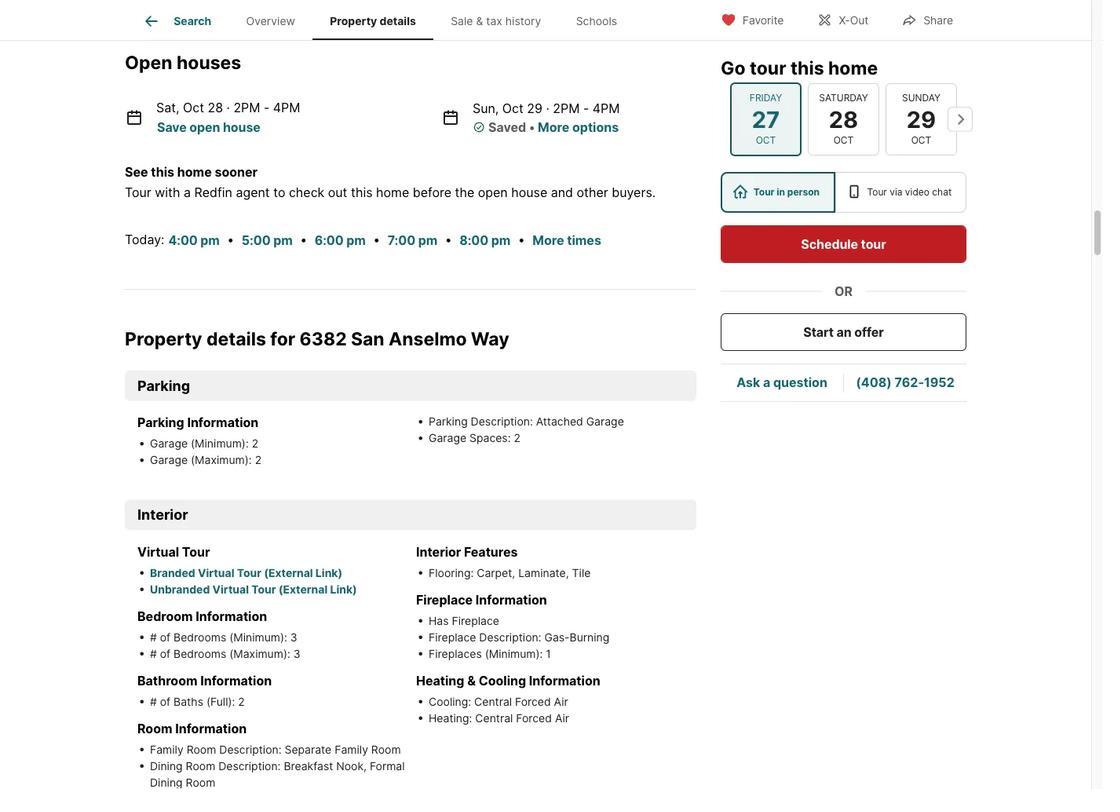 Task type: vqa. For each thing, say whether or not it's contained in the screenshot.
the left 5 UNITS
no



Task type: locate. For each thing, give the bounding box(es) containing it.
29 up saved • more options on the top
[[527, 100, 543, 116]]

interior
[[137, 506, 188, 523], [416, 544, 461, 560]]

1 vertical spatial (maximum):
[[230, 647, 291, 661]]

1 horizontal spatial details
[[380, 14, 416, 28]]

family down baths
[[150, 743, 184, 756]]

1 horizontal spatial property
[[330, 14, 377, 28]]

a right ask
[[764, 375, 771, 390]]

oct down the sunday
[[912, 135, 932, 146]]

a right with
[[184, 185, 191, 200]]

2 dining from the top
[[150, 776, 183, 789]]

saved • more options
[[489, 119, 619, 135]]

1 vertical spatial bedrooms
[[174, 647, 226, 661]]

4pm inside sat, oct 28 · 2pm - 4pm save open house
[[273, 100, 301, 115]]

laminate,
[[519, 566, 569, 580]]

home left the before
[[376, 185, 410, 200]]

forced
[[515, 695, 551, 709], [516, 712, 552, 725]]

- inside sat, oct 28 · 2pm - 4pm save open house
[[264, 100, 270, 115]]

# up bathroom
[[150, 647, 157, 661]]

tab list containing search
[[125, 0, 648, 40]]

(external down 'branded virtual tour (external link)' link
[[279, 583, 328, 596]]

bathroom information # of baths (full): 2
[[137, 673, 272, 709]]

description: up cooling
[[480, 631, 542, 644]]

1 vertical spatial property
[[125, 328, 202, 350]]

garage
[[587, 415, 624, 428], [429, 432, 467, 445], [150, 437, 188, 450], [150, 454, 188, 467]]

tour right schedule on the top right
[[862, 236, 887, 252]]

pm right 4:00
[[201, 233, 220, 248]]

separate
[[285, 743, 332, 756]]

0 horizontal spatial 2pm
[[234, 100, 260, 115]]

oct for 29
[[912, 135, 932, 146]]

1 vertical spatial house
[[512, 185, 548, 200]]

(408)
[[857, 375, 892, 390]]

0 horizontal spatial tour
[[750, 57, 787, 79]]

2 vertical spatial virtual
[[213, 583, 249, 596]]

pm right 5:00
[[274, 233, 293, 248]]

1 horizontal spatial -
[[584, 100, 590, 116]]

description: up breakfast nook, formal dining room
[[219, 743, 282, 756]]

a
[[184, 185, 191, 200], [764, 375, 771, 390]]

central
[[475, 695, 512, 709], [476, 712, 513, 725]]

• down 'sun, oct 29 · 2pm - 4pm'
[[530, 119, 535, 135]]

details for property details for 6382 san anselmo way
[[207, 328, 266, 350]]

parking
[[137, 377, 190, 394], [137, 415, 184, 430], [429, 415, 468, 428]]

tour up unbranded virtual tour (external link) link
[[237, 566, 262, 580]]

property inside 'tab'
[[330, 14, 377, 28]]

1 vertical spatial link)
[[330, 583, 357, 596]]

pm right 7:00
[[419, 233, 438, 248]]

house up "sooner" on the top of the page
[[223, 119, 261, 135]]

1 vertical spatial of
[[160, 647, 171, 661]]

description: inside fireplace information has fireplace fireplace description: gas-burning fireplaces (minimum): 1
[[480, 631, 542, 644]]

start
[[804, 324, 834, 340]]

1 horizontal spatial 28
[[830, 105, 859, 133]]

1 # from the top
[[150, 631, 157, 644]]

information for bedroom
[[196, 609, 267, 624]]

0 vertical spatial dining
[[150, 760, 183, 773]]

oct down 27
[[756, 135, 776, 146]]

2 vertical spatial this
[[351, 185, 373, 200]]

1 horizontal spatial 29
[[907, 105, 937, 133]]

bedrooms down bedroom
[[174, 631, 226, 644]]

property details tab
[[313, 2, 434, 40]]

information
[[187, 415, 259, 430], [476, 592, 547, 608], [196, 609, 267, 624], [201, 673, 272, 688], [529, 673, 601, 688], [175, 721, 247, 736]]

0 horizontal spatial house
[[223, 119, 261, 135]]

list box
[[721, 172, 967, 213]]

0 vertical spatial air
[[554, 695, 569, 709]]

2 family from the left
[[335, 743, 368, 756]]

dining down baths
[[150, 760, 183, 773]]

762-
[[895, 375, 925, 390]]

0 vertical spatial of
[[160, 631, 171, 644]]

information inside parking information garage (minimum): 2 garage (maximum): 2
[[187, 415, 259, 430]]

overview
[[246, 14, 295, 28]]

dining down dining room description: in the bottom left of the page
[[150, 776, 183, 789]]

# inside bathroom information # of baths (full): 2
[[150, 695, 157, 709]]

0 vertical spatial bedrooms
[[174, 631, 226, 644]]

information inside bedroom information # of bedrooms (minimum): 3 # of bedrooms (maximum): 3
[[196, 609, 267, 624]]

2 # from the top
[[150, 647, 157, 661]]

family
[[150, 743, 184, 756], [335, 743, 368, 756]]

2 vertical spatial #
[[150, 695, 157, 709]]

today:
[[125, 232, 165, 247]]

2
[[514, 432, 521, 445], [252, 437, 259, 450], [255, 454, 262, 467], [238, 695, 245, 709]]

1 vertical spatial interior
[[416, 544, 461, 560]]

1 horizontal spatial open
[[478, 185, 508, 200]]

of up bathroom
[[160, 647, 171, 661]]

· inside sat, oct 28 · 2pm - 4pm save open house
[[227, 100, 230, 115]]

parking for parking information garage (minimum): 2 garage (maximum): 2
[[137, 415, 184, 430]]

house left and at the top of the page
[[512, 185, 548, 200]]

0 horizontal spatial ·
[[227, 100, 230, 115]]

details left sale
[[380, 14, 416, 28]]

property
[[330, 14, 377, 28], [125, 328, 202, 350]]

heating
[[416, 673, 465, 688]]

#
[[150, 631, 157, 644], [150, 647, 157, 661], [150, 695, 157, 709]]

2 vertical spatial home
[[376, 185, 410, 200]]

1 horizontal spatial home
[[376, 185, 410, 200]]

0 horizontal spatial interior
[[137, 506, 188, 523]]

home up redfin
[[177, 164, 212, 179]]

check
[[289, 185, 325, 200]]

more down 'sun, oct 29 · 2pm - 4pm'
[[538, 119, 570, 135]]

1 horizontal spatial this
[[351, 185, 373, 200]]

room down baths
[[186, 760, 216, 773]]

sooner
[[215, 164, 258, 179]]

1 vertical spatial &
[[468, 673, 476, 688]]

and
[[551, 185, 574, 200]]

3 pm from the left
[[347, 233, 366, 248]]

(maximum): inside parking information garage (minimum): 2 garage (maximum): 2
[[191, 454, 252, 467]]

out
[[328, 185, 348, 200]]

tour left in
[[754, 187, 775, 198]]

1 horizontal spatial ·
[[546, 100, 550, 116]]

branded
[[150, 566, 195, 580]]

2 vertical spatial (minimum):
[[485, 647, 543, 661]]

today: 4:00 pm • 5:00 pm • 6:00 pm • 7:00 pm • 8:00 pm • more times
[[125, 232, 602, 248]]

28 inside 'saturday 28 oct'
[[830, 105, 859, 133]]

(408) 762-1952 link
[[857, 375, 955, 390]]

0 vertical spatial a
[[184, 185, 191, 200]]

oct inside sat, oct 28 · 2pm - 4pm save open house
[[183, 100, 204, 115]]

saturday
[[820, 92, 869, 104]]

oct inside sunday 29 oct
[[912, 135, 932, 146]]

# down bedroom
[[150, 631, 157, 644]]

search link
[[142, 12, 211, 31]]

other
[[577, 185, 609, 200]]

28 down saturday
[[830, 105, 859, 133]]

room information family room description: separate family room
[[137, 721, 401, 756]]

- for sat, oct 28 · 2pm - 4pm save open house
[[264, 100, 270, 115]]

1 vertical spatial #
[[150, 647, 157, 661]]

ask
[[737, 375, 761, 390]]

4pm for sat, oct 28 · 2pm - 4pm save open house
[[273, 100, 301, 115]]

oct for 27
[[756, 135, 776, 146]]

1 vertical spatial tour
[[862, 236, 887, 252]]

has
[[429, 614, 449, 628]]

• left 5:00
[[227, 232, 234, 247]]

0 vertical spatial tour
[[750, 57, 787, 79]]

tile
[[572, 566, 591, 580]]

0 vertical spatial interior
[[137, 506, 188, 523]]

link)
[[316, 566, 343, 580], [330, 583, 357, 596]]

more left 'times'
[[533, 233, 564, 248]]

4:00 pm button
[[168, 230, 221, 251]]

oct down saturday
[[834, 135, 854, 146]]

tour down see
[[125, 185, 151, 200]]

1 pm from the left
[[201, 233, 220, 248]]

2pm for 28
[[234, 100, 260, 115]]

parking information garage (minimum): 2 garage (maximum): 2
[[137, 415, 262, 467]]

0 horizontal spatial 4pm
[[273, 100, 301, 115]]

tour inside button
[[862, 236, 887, 252]]

oct up 'saved' at the left
[[503, 100, 524, 116]]

28 up save open house button
[[208, 100, 223, 115]]

open right save
[[190, 119, 220, 135]]

details inside 'tab'
[[380, 14, 416, 28]]

2pm inside sat, oct 28 · 2pm - 4pm save open house
[[234, 100, 260, 115]]

1 horizontal spatial family
[[335, 743, 368, 756]]

tour left 'via'
[[868, 187, 888, 198]]

1 vertical spatial a
[[764, 375, 771, 390]]

0 vertical spatial house
[[223, 119, 261, 135]]

for
[[271, 328, 296, 350]]

of down bathroom
[[160, 695, 171, 709]]

2 vertical spatial of
[[160, 695, 171, 709]]

(external
[[264, 566, 313, 580], [279, 583, 328, 596]]

tour up branded
[[182, 544, 210, 560]]

oct inside 'saturday 28 oct'
[[834, 135, 854, 146]]

0 vertical spatial (maximum):
[[191, 454, 252, 467]]

1 vertical spatial (minimum):
[[230, 631, 288, 644]]

fireplace up has
[[416, 592, 473, 608]]

fireplace right has
[[452, 614, 500, 628]]

0 vertical spatial this
[[791, 57, 825, 79]]

parking inside parking description: attached garage garage spaces: 2
[[429, 415, 468, 428]]

information inside fireplace information has fireplace fireplace description: gas-burning fireplaces (minimum): 1
[[476, 592, 547, 608]]

of down bedroom
[[160, 631, 171, 644]]

1 vertical spatial central
[[476, 712, 513, 725]]

· up save open house button
[[227, 100, 230, 115]]

description: inside room information family room description: separate family room
[[219, 743, 282, 756]]

property for property details for 6382 san anselmo way
[[125, 328, 202, 350]]

29 inside sunday 29 oct
[[907, 105, 937, 133]]

1 dining from the top
[[150, 760, 183, 773]]

home up saturday
[[829, 57, 879, 79]]

2pm
[[234, 100, 260, 115], [553, 100, 580, 116]]

0 vertical spatial open
[[190, 119, 220, 135]]

breakfast nook, formal dining room
[[150, 760, 405, 789]]

carpet,
[[477, 566, 516, 580]]

28
[[208, 100, 223, 115], [830, 105, 859, 133]]

& inside heating & cooling information cooling: central forced air heating: central forced air
[[468, 673, 476, 688]]

pm
[[201, 233, 220, 248], [274, 233, 293, 248], [347, 233, 366, 248], [419, 233, 438, 248], [492, 233, 511, 248]]

0 horizontal spatial family
[[150, 743, 184, 756]]

(maximum):
[[191, 454, 252, 467], [230, 647, 291, 661]]

virtual down 'branded virtual tour (external link)' link
[[213, 583, 249, 596]]

oct inside friday 27 oct
[[756, 135, 776, 146]]

0 horizontal spatial a
[[184, 185, 191, 200]]

1 vertical spatial more
[[533, 233, 564, 248]]

• left 7:00
[[373, 232, 380, 247]]

None button
[[731, 82, 802, 156], [808, 83, 880, 156], [886, 83, 958, 156], [731, 82, 802, 156], [808, 83, 880, 156], [886, 83, 958, 156]]

1 horizontal spatial tour
[[862, 236, 887, 252]]

property details for 6382 san anselmo way
[[125, 328, 510, 350]]

tour down 'branded virtual tour (external link)' link
[[252, 583, 276, 596]]

interior for interior
[[137, 506, 188, 523]]

0 horizontal spatial -
[[264, 100, 270, 115]]

1 horizontal spatial 4pm
[[593, 100, 620, 116]]

parking for parking description: attached garage garage spaces: 2
[[429, 415, 468, 428]]

more options link
[[538, 119, 619, 135]]

& for sale
[[476, 14, 484, 28]]

(external up unbranded virtual tour (external link) link
[[264, 566, 313, 580]]

1 vertical spatial this
[[151, 164, 174, 179]]

· for 28
[[227, 100, 230, 115]]

pm right 8:00
[[492, 233, 511, 248]]

parking inside parking information garage (minimum): 2 garage (maximum): 2
[[137, 415, 184, 430]]

parking for parking
[[137, 377, 190, 394]]

a inside see this home sooner tour with a redfin agent to check out this home before the open house and other buyers.
[[184, 185, 191, 200]]

this up with
[[151, 164, 174, 179]]

1 vertical spatial details
[[207, 328, 266, 350]]

1 horizontal spatial 2pm
[[553, 100, 580, 116]]

4 pm from the left
[[419, 233, 438, 248]]

3 # from the top
[[150, 695, 157, 709]]

& inside tab
[[476, 14, 484, 28]]

sun, oct 29 · 2pm - 4pm
[[473, 100, 620, 116]]

virtual up branded
[[137, 544, 179, 560]]

0 vertical spatial &
[[476, 14, 484, 28]]

0 vertical spatial details
[[380, 14, 416, 28]]

description: inside parking description: attached garage garage spaces: 2
[[471, 415, 533, 428]]

details left for
[[207, 328, 266, 350]]

tour up friday
[[750, 57, 787, 79]]

• left 6:00
[[300, 232, 307, 247]]

# for bathroom
[[150, 695, 157, 709]]

1 of from the top
[[160, 631, 171, 644]]

1 horizontal spatial &
[[476, 14, 484, 28]]

0 horizontal spatial 28
[[208, 100, 223, 115]]

of inside bathroom information # of baths (full): 2
[[160, 695, 171, 709]]

1 horizontal spatial house
[[512, 185, 548, 200]]

0 vertical spatial (minimum):
[[191, 437, 249, 450]]

details
[[380, 14, 416, 28], [207, 328, 266, 350]]

information inside room information family room description: separate family room
[[175, 721, 247, 736]]

0 horizontal spatial details
[[207, 328, 266, 350]]

schools tab
[[559, 2, 635, 40]]

tour for go
[[750, 57, 787, 79]]

tab list
[[125, 0, 648, 40]]

(minimum): inside parking information garage (minimum): 2 garage (maximum): 2
[[191, 437, 249, 450]]

0 vertical spatial property
[[330, 14, 377, 28]]

open right the the at top
[[478, 185, 508, 200]]

tour inside see this home sooner tour with a redfin agent to check out this home before the open house and other buyers.
[[125, 185, 151, 200]]

# down bathroom
[[150, 695, 157, 709]]

• right 8:00 pm button
[[518, 232, 525, 247]]

tour for schedule
[[862, 236, 887, 252]]

3 of from the top
[[160, 695, 171, 709]]

virtual
[[137, 544, 179, 560], [198, 566, 234, 580], [213, 583, 249, 596]]

1 vertical spatial fireplace
[[452, 614, 500, 628]]

4pm for sun, oct 29 · 2pm - 4pm
[[593, 100, 620, 116]]

5 pm from the left
[[492, 233, 511, 248]]

2 vertical spatial fireplace
[[429, 631, 476, 644]]

fireplace
[[416, 592, 473, 608], [452, 614, 500, 628], [429, 631, 476, 644]]

1 vertical spatial open
[[478, 185, 508, 200]]

1 vertical spatial forced
[[516, 712, 552, 725]]

0 vertical spatial #
[[150, 631, 157, 644]]

list box containing tour in person
[[721, 172, 967, 213]]

virtual up unbranded
[[198, 566, 234, 580]]

bedrooms up bathroom information # of baths (full): 2
[[174, 647, 226, 661]]

- for sun, oct 29 · 2pm - 4pm
[[584, 100, 590, 116]]

2 horizontal spatial home
[[829, 57, 879, 79]]

0 horizontal spatial 29
[[527, 100, 543, 116]]

2pm up more options link
[[553, 100, 580, 116]]

oct up save open house button
[[183, 100, 204, 115]]

family up the 'nook,'
[[335, 743, 368, 756]]

of for bedroom
[[160, 631, 171, 644]]

0 vertical spatial more
[[538, 119, 570, 135]]

description: up spaces:
[[471, 415, 533, 428]]

unbranded
[[150, 583, 210, 596]]

to
[[274, 185, 286, 200]]

oct for 28
[[834, 135, 854, 146]]

0 horizontal spatial open
[[190, 119, 220, 135]]

1 vertical spatial 3
[[294, 647, 301, 661]]

2pm up save open house button
[[234, 100, 260, 115]]

this up saturday
[[791, 57, 825, 79]]

· up saved • more options on the top
[[546, 100, 550, 116]]

pm right 6:00
[[347, 233, 366, 248]]

interior inside interior features flooring: carpet, laminate, tile
[[416, 544, 461, 560]]

29 down the sunday
[[907, 105, 937, 133]]

fireplace up fireplaces
[[429, 631, 476, 644]]

this right out
[[351, 185, 373, 200]]

interior up branded
[[137, 506, 188, 523]]

room
[[137, 721, 173, 736], [187, 743, 216, 756], [372, 743, 401, 756], [186, 760, 216, 773], [186, 776, 216, 789]]

0 horizontal spatial home
[[177, 164, 212, 179]]

description:
[[471, 415, 533, 428], [480, 631, 542, 644], [219, 743, 282, 756], [219, 760, 281, 773]]

0 horizontal spatial &
[[468, 673, 476, 688]]

29
[[527, 100, 543, 116], [907, 105, 937, 133]]

dining room description:
[[150, 760, 284, 773]]

1 horizontal spatial a
[[764, 375, 771, 390]]

6382
[[300, 328, 347, 350]]

& left tax
[[476, 14, 484, 28]]

interior up flooring:
[[416, 544, 461, 560]]

home
[[829, 57, 879, 79], [177, 164, 212, 179], [376, 185, 410, 200]]

1 vertical spatial dining
[[150, 776, 183, 789]]

5:00 pm button
[[241, 230, 294, 251]]

1 horizontal spatial interior
[[416, 544, 461, 560]]

save
[[157, 119, 187, 135]]

0 horizontal spatial property
[[125, 328, 202, 350]]

& up cooling:
[[468, 673, 476, 688]]

information inside bathroom information # of baths (full): 2
[[201, 673, 272, 688]]

saved
[[489, 119, 527, 135]]

open
[[190, 119, 220, 135], [478, 185, 508, 200]]

house
[[223, 119, 261, 135], [512, 185, 548, 200]]

room down dining room description: in the bottom left of the page
[[186, 776, 216, 789]]



Task type: describe. For each thing, give the bounding box(es) containing it.
video
[[906, 187, 930, 198]]

0 vertical spatial fireplace
[[416, 592, 473, 608]]

features
[[464, 544, 518, 560]]

way
[[471, 328, 510, 350]]

2 pm from the left
[[274, 233, 293, 248]]

0 vertical spatial link)
[[316, 566, 343, 580]]

2 of from the top
[[160, 647, 171, 661]]

parking description: attached garage garage spaces: 2
[[429, 415, 624, 445]]

history
[[506, 14, 542, 28]]

1952
[[925, 375, 955, 390]]

1 vertical spatial air
[[555, 712, 570, 725]]

6:00 pm button
[[314, 230, 367, 251]]

house inside sat, oct 28 · 2pm - 4pm save open house
[[223, 119, 261, 135]]

room up dining room description: in the bottom left of the page
[[187, 743, 216, 756]]

0 horizontal spatial this
[[151, 164, 174, 179]]

dining inside breakfast nook, formal dining room
[[150, 776, 183, 789]]

4:00
[[169, 233, 198, 248]]

houses
[[177, 51, 241, 73]]

1 vertical spatial virtual
[[198, 566, 234, 580]]

2 inside bathroom information # of baths (full): 2
[[238, 695, 245, 709]]

sale & tax history tab
[[434, 2, 559, 40]]

· for 29
[[546, 100, 550, 116]]

person
[[788, 187, 820, 198]]

1 family from the left
[[150, 743, 184, 756]]

sat, oct 28 · 2pm - 4pm save open house
[[156, 100, 301, 135]]

open houses
[[125, 51, 241, 73]]

7:00 pm button
[[387, 230, 439, 251]]

schools
[[576, 14, 618, 28]]

information for parking
[[187, 415, 259, 430]]

description: down room information family room description: separate family room
[[219, 760, 281, 773]]

favorite button
[[708, 4, 798, 36]]

2pm for 29
[[553, 100, 580, 116]]

room up formal
[[372, 743, 401, 756]]

open inside see this home sooner tour with a redfin agent to check out this home before the open house and other buyers.
[[478, 185, 508, 200]]

8:00 pm button
[[459, 230, 512, 251]]

open inside sat, oct 28 · 2pm - 4pm save open house
[[190, 119, 220, 135]]

ask a question
[[737, 375, 828, 390]]

anselmo
[[389, 328, 467, 350]]

sun,
[[473, 100, 499, 116]]

tour in person
[[754, 187, 820, 198]]

before
[[413, 185, 452, 200]]

x-out button
[[804, 4, 883, 36]]

with
[[155, 185, 180, 200]]

tour via video chat option
[[836, 172, 967, 213]]

see this home sooner tour with a redfin agent to check out this home before the open house and other buyers.
[[125, 164, 656, 200]]

formal
[[370, 760, 405, 773]]

details for property details
[[380, 14, 416, 28]]

burning
[[570, 631, 610, 644]]

unbranded virtual tour (external link) link
[[150, 583, 357, 596]]

28 inside sat, oct 28 · 2pm - 4pm save open house
[[208, 100, 223, 115]]

0 vertical spatial home
[[829, 57, 879, 79]]

1
[[546, 647, 551, 661]]

property for property details
[[330, 14, 377, 28]]

information for room
[[175, 721, 247, 736]]

information for fireplace
[[476, 592, 547, 608]]

friday 27 oct
[[750, 92, 783, 146]]

cooling:
[[429, 695, 472, 709]]

# for bedroom
[[150, 631, 157, 644]]

bedroom information # of bedrooms (minimum): 3 # of bedrooms (maximum): 3
[[137, 609, 301, 661]]

fireplaces
[[429, 647, 482, 661]]

information inside heating & cooling information cooling: central forced air heating: central forced air
[[529, 673, 601, 688]]

of for bathroom
[[160, 695, 171, 709]]

2 bedrooms from the top
[[174, 647, 226, 661]]

ask a question link
[[737, 375, 828, 390]]

room down bathroom
[[137, 721, 173, 736]]

spaces:
[[470, 432, 511, 445]]

tour via video chat
[[868, 187, 952, 198]]

or
[[835, 284, 853, 299]]

(minimum): inside fireplace information has fireplace fireplace description: gas-burning fireplaces (minimum): 1
[[485, 647, 543, 661]]

share button
[[889, 4, 967, 36]]

0 vertical spatial forced
[[515, 695, 551, 709]]

tax
[[487, 14, 503, 28]]

2 horizontal spatial this
[[791, 57, 825, 79]]

house inside see this home sooner tour with a redfin agent to check out this home before the open house and other buyers.
[[512, 185, 548, 200]]

start an offer
[[804, 324, 884, 340]]

(full):
[[207, 695, 235, 709]]

& for heating
[[468, 673, 476, 688]]

go
[[721, 57, 746, 79]]

information for bathroom
[[201, 673, 272, 688]]

see
[[125, 164, 148, 179]]

start an offer button
[[721, 313, 967, 351]]

flooring:
[[429, 566, 474, 580]]

overview tab
[[229, 2, 313, 40]]

2 inside parking description: attached garage garage spaces: 2
[[514, 432, 521, 445]]

san
[[351, 328, 385, 350]]

(maximum): inside bedroom information # of bedrooms (minimum): 3 # of bedrooms (maximum): 3
[[230, 647, 291, 661]]

favorite
[[743, 14, 784, 27]]

(minimum): inside bedroom information # of bedrooms (minimum): 3 # of bedrooms (maximum): 3
[[230, 631, 288, 644]]

(408) 762-1952
[[857, 375, 955, 390]]

next image
[[948, 107, 973, 132]]

tour in person option
[[721, 172, 836, 213]]

an
[[837, 324, 852, 340]]

redfin
[[195, 185, 232, 200]]

question
[[774, 375, 828, 390]]

breakfast
[[284, 760, 333, 773]]

branded virtual tour (external link) link
[[150, 566, 343, 580]]

friday
[[750, 92, 783, 104]]

via
[[890, 187, 903, 198]]

6:00
[[315, 233, 344, 248]]

bedroom
[[137, 609, 193, 624]]

heating:
[[429, 712, 473, 725]]

interior for interior features flooring: carpet, laminate, tile
[[416, 544, 461, 560]]

the
[[455, 185, 475, 200]]

buyers.
[[612, 185, 656, 200]]

1 bedrooms from the top
[[174, 631, 226, 644]]

chat
[[933, 187, 952, 198]]

more times link
[[533, 233, 602, 248]]

• left 8:00
[[445, 232, 452, 247]]

0 vertical spatial 3
[[291, 631, 298, 644]]

share
[[924, 14, 954, 27]]

0 vertical spatial central
[[475, 695, 512, 709]]

room inside breakfast nook, formal dining room
[[186, 776, 216, 789]]

1 vertical spatial home
[[177, 164, 212, 179]]

agent
[[236, 185, 270, 200]]

7:00
[[388, 233, 416, 248]]

nook,
[[336, 760, 367, 773]]

save open house button
[[156, 117, 261, 137]]

8:00
[[460, 233, 489, 248]]

0 vertical spatial (external
[[264, 566, 313, 580]]

schedule tour
[[802, 236, 887, 252]]

sale
[[451, 14, 473, 28]]

27
[[752, 105, 780, 133]]

out
[[851, 14, 869, 27]]

5:00
[[242, 233, 271, 248]]

sale & tax history
[[451, 14, 542, 28]]

1 vertical spatial (external
[[279, 583, 328, 596]]

more inside today: 4:00 pm • 5:00 pm • 6:00 pm • 7:00 pm • 8:00 pm • more times
[[533, 233, 564, 248]]

saturday 28 oct
[[820, 92, 869, 146]]

0 vertical spatial virtual
[[137, 544, 179, 560]]

times
[[567, 233, 602, 248]]

cooling
[[479, 673, 526, 688]]

sunday
[[903, 92, 941, 104]]



